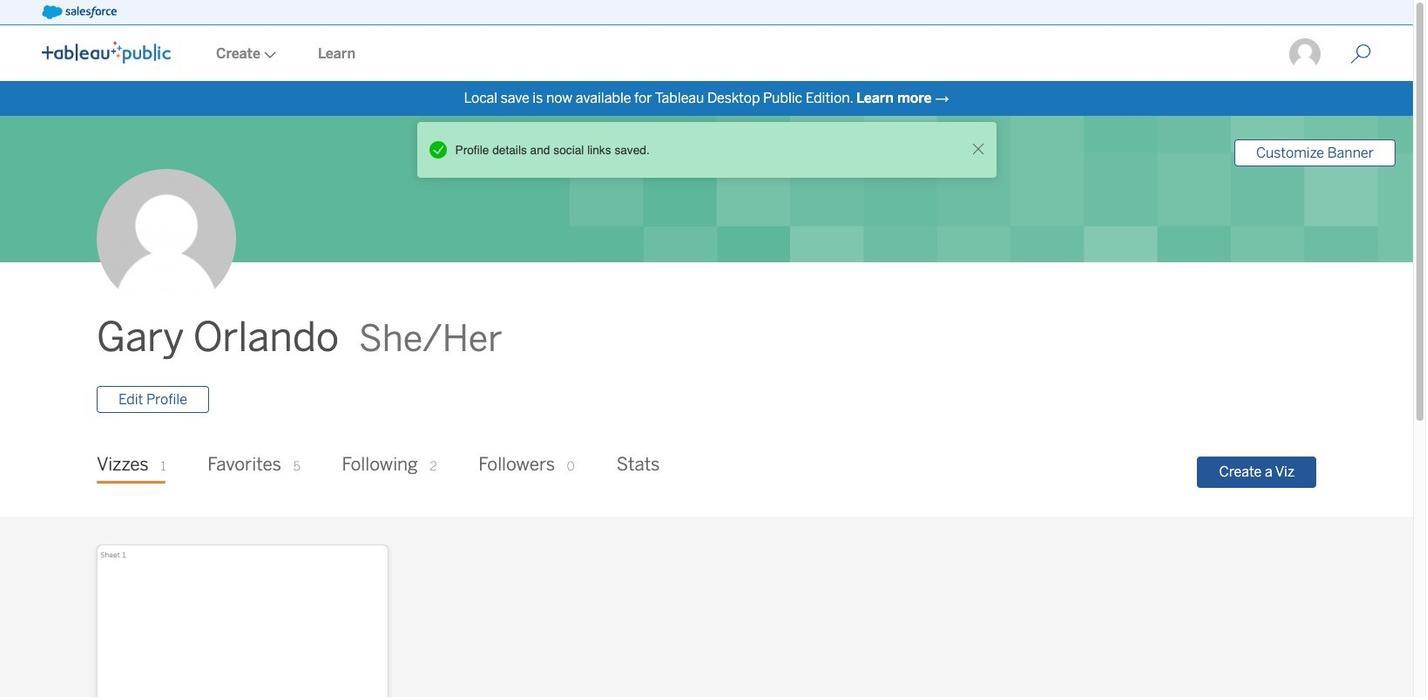 Task type: vqa. For each thing, say whether or not it's contained in the screenshot.
go to search image
yes



Task type: locate. For each thing, give the bounding box(es) containing it.
avatar image
[[97, 169, 236, 309]]

gary.orlando image
[[1288, 37, 1323, 71]]

workbook thumbnail image
[[98, 546, 388, 697]]

alert
[[424, 136, 967, 164]]

logo image
[[42, 41, 171, 64]]

create image
[[261, 51, 276, 58]]

salesforce logo image
[[42, 5, 117, 19]]



Task type: describe. For each thing, give the bounding box(es) containing it.
go to search image
[[1330, 44, 1393, 64]]



